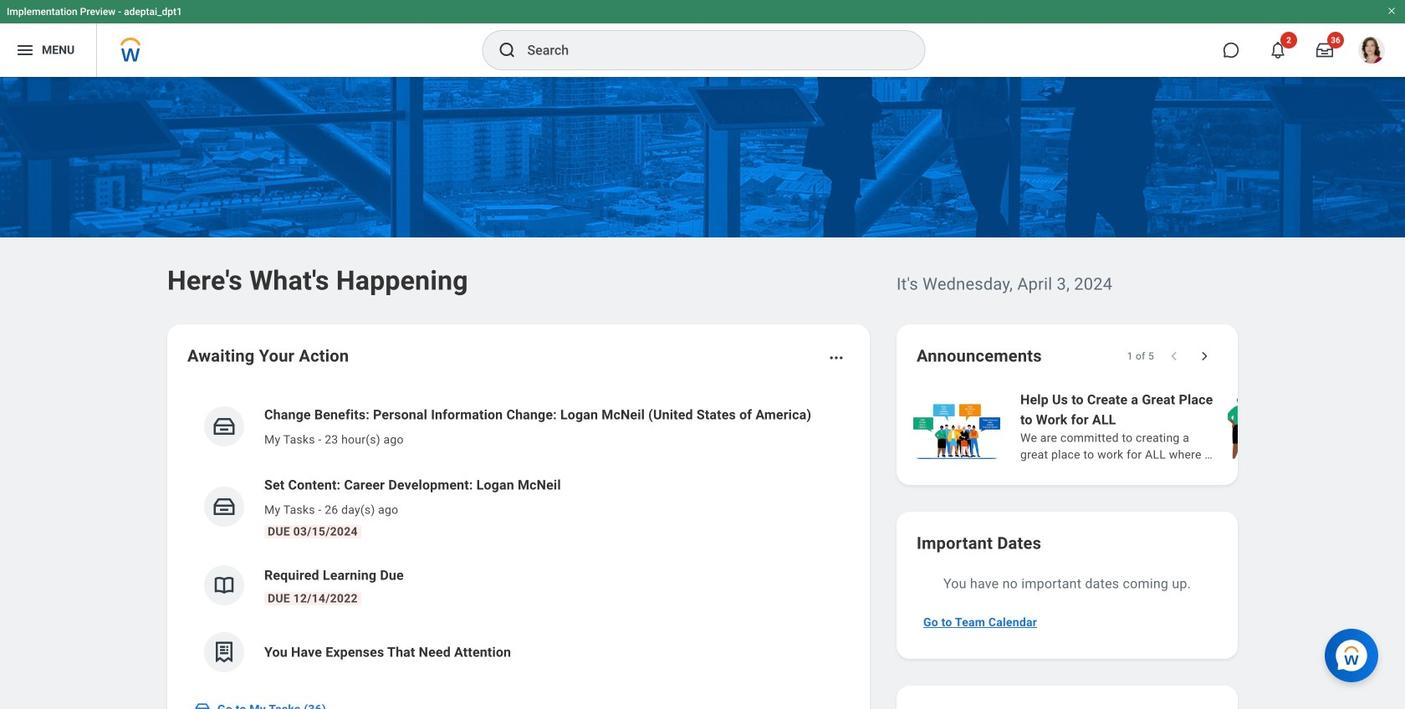 Task type: vqa. For each thing, say whether or not it's contained in the screenshot.
1st inbox image
yes



Task type: describe. For each thing, give the bounding box(es) containing it.
1 vertical spatial inbox image
[[194, 701, 211, 710]]

book open image
[[212, 573, 237, 598]]

close environment banner image
[[1387, 6, 1398, 16]]

Search Workday  search field
[[528, 32, 891, 69]]

chevron right small image
[[1197, 348, 1213, 365]]

inbox large image
[[1317, 42, 1334, 59]]

search image
[[498, 40, 518, 60]]



Task type: locate. For each thing, give the bounding box(es) containing it.
0 vertical spatial inbox image
[[212, 495, 237, 520]]

banner
[[0, 0, 1406, 77]]

main content
[[0, 77, 1406, 710]]

inbox image
[[212, 495, 237, 520], [194, 701, 211, 710]]

0 horizontal spatial inbox image
[[194, 701, 211, 710]]

dashboard expenses image
[[212, 640, 237, 665]]

list
[[910, 388, 1406, 465], [187, 392, 850, 686]]

justify image
[[15, 40, 35, 60]]

notifications large image
[[1270, 42, 1287, 59]]

chevron left small image
[[1167, 348, 1183, 365]]

0 horizontal spatial list
[[187, 392, 850, 686]]

inbox image
[[212, 414, 237, 439]]

1 horizontal spatial list
[[910, 388, 1406, 465]]

inbox image inside list
[[212, 495, 237, 520]]

status
[[1128, 350, 1155, 363]]

1 horizontal spatial inbox image
[[212, 495, 237, 520]]

profile logan mcneil image
[[1359, 37, 1386, 67]]



